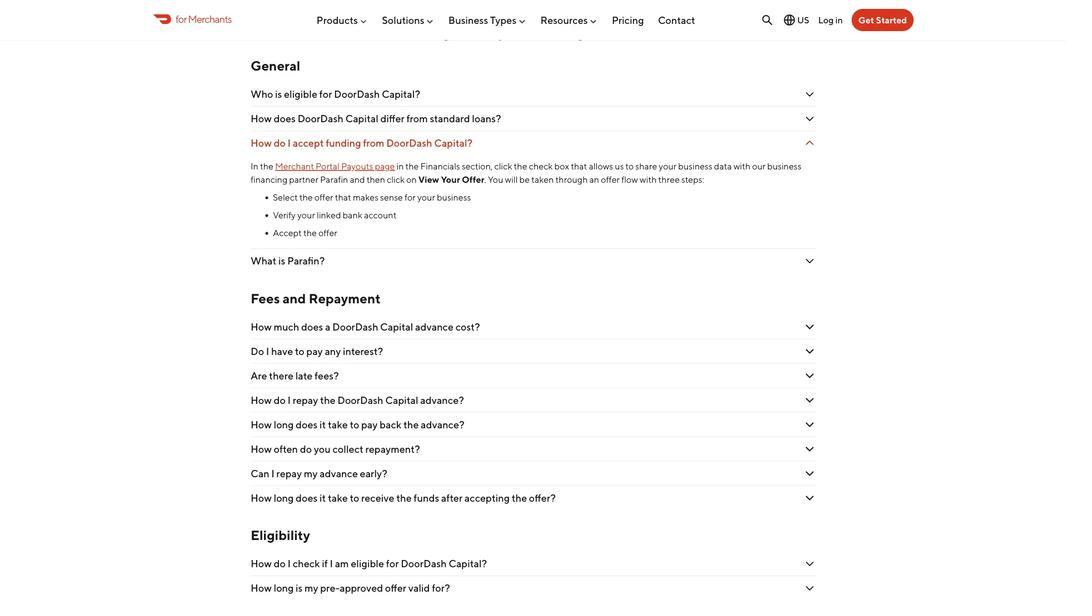 Task type: vqa. For each thing, say whether or not it's contained in the screenshot.
More.
no



Task type: locate. For each thing, give the bounding box(es) containing it.
it up you
[[320, 419, 326, 431]]

for merchants link
[[153, 12, 232, 27]]

chevron down image for how often do you collect repayment?
[[803, 443, 817, 456]]

chevron down image for standard
[[803, 112, 817, 126]]

1 horizontal spatial click
[[494, 161, 512, 172]]

how do i repay the doordash capital advance?
[[251, 394, 464, 406]]

on
[[406, 175, 417, 185]]

0 vertical spatial my
[[304, 468, 318, 480]]

capital up how do i accept funding from doordash capital?
[[345, 113, 378, 125]]

accept
[[273, 228, 302, 238]]

from down how does doordash capital differ from standard loans?
[[363, 137, 384, 149]]

your down the view
[[417, 192, 435, 203]]

types
[[490, 14, 517, 26]]

accept
[[293, 137, 324, 149]]

capital up interest?
[[380, 321, 413, 333]]

in right page
[[397, 161, 404, 172]]

steps:
[[682, 175, 704, 185]]

1 vertical spatial click
[[387, 175, 405, 185]]

8 how from the top
[[251, 558, 272, 570]]

accept the offer
[[273, 228, 337, 238]]

to right us
[[626, 161, 634, 172]]

it for pay
[[320, 419, 326, 431]]

long for how long does it take to receive the funds after accepting the offer?
[[274, 492, 294, 504]]

my for pre-
[[305, 583, 318, 595]]

to left receive
[[350, 492, 359, 504]]

0 vertical spatial capital?
[[382, 88, 420, 100]]

0 vertical spatial your
[[659, 161, 677, 172]]

bank
[[343, 210, 362, 221]]

for up accept
[[319, 88, 332, 100]]

does left a
[[301, 321, 323, 333]]

how does doordash capital differ from standard loans?
[[251, 113, 501, 125]]

eligible up approved
[[351, 558, 384, 570]]

do i have to pay any interest?
[[251, 346, 383, 358]]

1 chevron down image from the top
[[803, 137, 817, 150]]

is left pre-
[[296, 583, 303, 595]]

business
[[678, 161, 713, 172], [767, 161, 802, 172], [437, 192, 471, 203]]

approved
[[340, 583, 383, 595]]

eligible
[[284, 88, 317, 100], [351, 558, 384, 570]]

1 horizontal spatial eligible
[[351, 558, 384, 570]]

long up often
[[274, 419, 294, 431]]

do up merchant
[[274, 137, 286, 149]]

0 vertical spatial advance?
[[420, 394, 464, 406]]

verify
[[273, 210, 296, 221]]

get
[[859, 15, 874, 25]]

with left "our"
[[734, 161, 751, 172]]

standard
[[430, 113, 470, 125]]

0 vertical spatial it
[[320, 419, 326, 431]]

5 how from the top
[[251, 419, 272, 431]]

doordash up how long does it take to pay back the advance? on the bottom
[[338, 394, 383, 406]]

how for how do i repay the doordash capital advance?
[[251, 394, 272, 406]]

my down you
[[304, 468, 318, 480]]

1 vertical spatial pay
[[361, 419, 378, 431]]

1 vertical spatial my
[[305, 583, 318, 595]]

take down can i repay my advance early?
[[328, 492, 348, 504]]

collect
[[333, 443, 363, 455]]

doordash up interest?
[[332, 321, 378, 333]]

products
[[317, 14, 358, 26]]

do down there
[[274, 394, 286, 406]]

asked
[[512, 17, 567, 41]]

in right log
[[836, 15, 843, 25]]

it for receive
[[320, 492, 326, 504]]

from right differ
[[407, 113, 428, 125]]

with down the share
[[640, 175, 657, 185]]

eligible down general
[[284, 88, 317, 100]]

allows
[[589, 161, 613, 172]]

doordash down differ
[[386, 137, 432, 149]]

check up taken
[[529, 161, 553, 172]]

that up through
[[571, 161, 587, 172]]

your
[[659, 161, 677, 172], [417, 192, 435, 203], [297, 210, 315, 221]]

chevron down image for how much does a doordash capital advance cost?
[[803, 321, 817, 334]]

does
[[274, 113, 296, 125], [301, 321, 323, 333], [296, 419, 318, 431], [296, 492, 318, 504]]

5 chevron down image from the top
[[803, 443, 817, 456]]

2 vertical spatial capital
[[385, 394, 418, 406]]

0 horizontal spatial from
[[363, 137, 384, 149]]

for up "how long is my pre-approved offer valid for?"
[[386, 558, 399, 570]]

1 vertical spatial is
[[278, 255, 285, 267]]

0 horizontal spatial click
[[387, 175, 405, 185]]

7 chevron down image from the top
[[803, 582, 817, 595]]

4 how from the top
[[251, 394, 272, 406]]

5 chevron down image from the top
[[803, 394, 817, 407]]

pay left any
[[306, 346, 323, 358]]

how long does it take to receive the funds after accepting the offer?
[[251, 492, 556, 504]]

do down eligibility
[[274, 558, 286, 570]]

if
[[322, 558, 328, 570]]

contact
[[658, 14, 695, 26]]

9 how from the top
[[251, 583, 272, 595]]

who is eligible for doordash capital?
[[251, 88, 420, 100]]

resources link
[[541, 10, 598, 30]]

1 how from the top
[[251, 113, 272, 125]]

with
[[734, 161, 751, 172], [640, 175, 657, 185]]

business up steps:
[[678, 161, 713, 172]]

0 vertical spatial pay
[[306, 346, 323, 358]]

6 chevron down image from the top
[[803, 558, 817, 571]]

3 chevron down image from the top
[[803, 369, 817, 383]]

that up verify your linked bank account
[[335, 192, 351, 203]]

0 vertical spatial with
[[734, 161, 751, 172]]

any
[[325, 346, 341, 358]]

cost?
[[456, 321, 480, 333]]

0 horizontal spatial in
[[397, 161, 404, 172]]

2 take from the top
[[328, 492, 348, 504]]

capital
[[345, 113, 378, 125], [380, 321, 413, 333], [385, 394, 418, 406]]

how for how much does a doordash capital advance cost?
[[251, 321, 272, 333]]

log in link
[[818, 15, 843, 25]]

1 long from the top
[[274, 419, 294, 431]]

2 how from the top
[[251, 137, 272, 149]]

0 vertical spatial and
[[350, 175, 365, 185]]

3 how from the top
[[251, 321, 272, 333]]

and inside 'in the financials section, click the check box that allows us to share your business data with our business financing partner parafin and then click on'
[[350, 175, 365, 185]]

the left "funds"
[[396, 492, 412, 504]]

3 long from the top
[[274, 583, 294, 595]]

select the offer that makes sense for your business
[[273, 192, 471, 203]]

7 chevron down image from the top
[[803, 492, 817, 505]]

3 chevron down image from the top
[[803, 255, 817, 268]]

repay down late
[[293, 394, 318, 406]]

check
[[529, 161, 553, 172], [293, 558, 320, 570]]

resources
[[541, 14, 588, 26]]

my
[[304, 468, 318, 480], [305, 583, 318, 595]]

do for accept
[[274, 137, 286, 149]]

my for advance
[[304, 468, 318, 480]]

1 vertical spatial that
[[335, 192, 351, 203]]

capital? up for?
[[449, 558, 487, 570]]

capital up back
[[385, 394, 418, 406]]

1 horizontal spatial advance
[[415, 321, 454, 333]]

from
[[407, 113, 428, 125], [363, 137, 384, 149]]

1 vertical spatial your
[[417, 192, 435, 203]]

i down are there late fees?
[[288, 394, 291, 406]]

and down payouts at the top left of the page
[[350, 175, 365, 185]]

is for parafin?
[[278, 255, 285, 267]]

to right have
[[295, 346, 304, 358]]

box
[[555, 161, 569, 172]]

take
[[328, 419, 348, 431], [328, 492, 348, 504]]

it down can i repay my advance early?
[[320, 492, 326, 504]]

0 vertical spatial check
[[529, 161, 553, 172]]

early?
[[360, 468, 387, 480]]

1 vertical spatial it
[[320, 492, 326, 504]]

1 vertical spatial with
[[640, 175, 657, 185]]

are
[[251, 370, 267, 382]]

how for how often do you collect repayment?
[[251, 443, 272, 455]]

1 vertical spatial long
[[274, 492, 294, 504]]

to
[[626, 161, 634, 172], [295, 346, 304, 358], [350, 419, 359, 431], [350, 492, 359, 504]]

advance left "cost?"
[[415, 321, 454, 333]]

fees
[[251, 291, 280, 307]]

and right fees
[[283, 291, 306, 307]]

from for differ
[[407, 113, 428, 125]]

2 chevron down image from the top
[[803, 321, 817, 334]]

in inside 'in the financials section, click the check box that allows us to share your business data with our business financing partner parafin and then click on'
[[397, 161, 404, 172]]

7 how from the top
[[251, 492, 272, 504]]

1 horizontal spatial business
[[678, 161, 713, 172]]

0 vertical spatial is
[[275, 88, 282, 100]]

a
[[325, 321, 330, 333]]

1 horizontal spatial pay
[[361, 419, 378, 431]]

how long is my pre-approved offer valid for?
[[251, 583, 450, 595]]

capital? up differ
[[382, 88, 420, 100]]

back
[[380, 419, 402, 431]]

is right what
[[278, 255, 285, 267]]

linked
[[317, 210, 341, 221]]

how much does a doordash capital advance cost?
[[251, 321, 480, 333]]

what is parafin?
[[251, 255, 325, 267]]

1 vertical spatial capital?
[[434, 137, 473, 149]]

2 long from the top
[[274, 492, 294, 504]]

1 horizontal spatial in
[[836, 15, 843, 25]]

you
[[314, 443, 331, 455]]

pricing
[[612, 14, 644, 26]]

is right the 'who'
[[275, 88, 282, 100]]

repay down often
[[276, 468, 302, 480]]

take up how often do you collect repayment?
[[328, 419, 348, 431]]

do
[[251, 346, 264, 358]]

offer left valid
[[385, 583, 406, 595]]

frequently
[[405, 17, 508, 41]]

your inside 'in the financials section, click the check box that allows us to share your business data with our business financing partner parafin and then click on'
[[659, 161, 677, 172]]

6 how from the top
[[251, 443, 272, 455]]

0 horizontal spatial pay
[[306, 346, 323, 358]]

doordash up accept
[[298, 113, 343, 125]]

my left pre-
[[305, 583, 318, 595]]

1 vertical spatial and
[[283, 291, 306, 307]]

click up you
[[494, 161, 512, 172]]

advance down how often do you collect repayment?
[[320, 468, 358, 480]]

1 horizontal spatial your
[[417, 192, 435, 203]]

check inside 'in the financials section, click the check box that allows us to share your business data with our business financing partner parafin and then click on'
[[529, 161, 553, 172]]

1 chevron down image from the top
[[803, 88, 817, 101]]

2 vertical spatial long
[[274, 583, 294, 595]]

long
[[274, 419, 294, 431], [274, 492, 294, 504], [274, 583, 294, 595]]

0 vertical spatial take
[[328, 419, 348, 431]]

1 vertical spatial in
[[397, 161, 404, 172]]

chevron down image for offer
[[803, 582, 817, 595]]

your up accept the offer on the left top of the page
[[297, 210, 315, 221]]

contact link
[[658, 10, 695, 30]]

interest?
[[343, 346, 383, 358]]

2 horizontal spatial your
[[659, 161, 677, 172]]

pay left back
[[361, 419, 378, 431]]

1 horizontal spatial check
[[529, 161, 553, 172]]

that
[[571, 161, 587, 172], [335, 192, 351, 203]]

offer up linked
[[314, 192, 333, 203]]

the right in
[[260, 161, 273, 172]]

payouts
[[341, 161, 373, 172]]

are there late fees?
[[251, 370, 341, 382]]

1 horizontal spatial that
[[571, 161, 587, 172]]

6 chevron down image from the top
[[803, 467, 817, 481]]

offer down linked
[[318, 228, 337, 238]]

2 chevron down image from the top
[[803, 112, 817, 126]]

check left if
[[293, 558, 320, 570]]

for?
[[432, 583, 450, 595]]

1 horizontal spatial and
[[350, 175, 365, 185]]

to down how do i repay the doordash capital advance?
[[350, 419, 359, 431]]

chevron down image
[[803, 137, 817, 150], [803, 321, 817, 334], [803, 369, 817, 383], [803, 418, 817, 432], [803, 443, 817, 456], [803, 467, 817, 481], [803, 492, 817, 505]]

chevron down image for how do i accept funding from doordash capital?
[[803, 137, 817, 150]]

offer
[[601, 175, 620, 185], [314, 192, 333, 203], [318, 228, 337, 238], [385, 583, 406, 595]]

offer?
[[529, 492, 556, 504]]

pre-
[[320, 583, 340, 595]]

merchant portal payouts page link
[[275, 161, 395, 172]]

how for how does doordash capital differ from standard loans?
[[251, 113, 272, 125]]

data
[[714, 161, 732, 172]]

does for how much does a doordash capital advance cost?
[[301, 321, 323, 333]]

4 chevron down image from the top
[[803, 418, 817, 432]]

1 vertical spatial check
[[293, 558, 320, 570]]

chevron down image for can i repay my advance early?
[[803, 467, 817, 481]]

does up you
[[296, 419, 318, 431]]

merchants
[[188, 13, 232, 25]]

0 horizontal spatial check
[[293, 558, 320, 570]]

2 vertical spatial your
[[297, 210, 315, 221]]

your up three
[[659, 161, 677, 172]]

long up eligibility
[[274, 492, 294, 504]]

0 vertical spatial long
[[274, 419, 294, 431]]

capital?
[[382, 88, 420, 100], [434, 137, 473, 149], [449, 558, 487, 570]]

what
[[251, 255, 276, 267]]

does down can i repay my advance early?
[[296, 492, 318, 504]]

0 vertical spatial from
[[407, 113, 428, 125]]

i right can
[[271, 468, 274, 480]]

0 vertical spatial eligible
[[284, 88, 317, 100]]

long left pre-
[[274, 583, 294, 595]]

i
[[288, 137, 291, 149], [266, 346, 269, 358], [288, 394, 291, 406], [271, 468, 274, 480], [288, 558, 291, 570], [330, 558, 333, 570]]

advance
[[415, 321, 454, 333], [320, 468, 358, 480]]

for left merchants
[[176, 13, 187, 25]]

2 it from the top
[[320, 492, 326, 504]]

is for eligible
[[275, 88, 282, 100]]

business down your
[[437, 192, 471, 203]]

how for how long is my pre-approved offer valid for?
[[251, 583, 272, 595]]

with inside 'in the financials section, click the check box that allows us to share your business data with our business financing partner parafin and then click on'
[[734, 161, 751, 172]]

parafin?
[[287, 255, 325, 267]]

1 take from the top
[[328, 419, 348, 431]]

does for how long does it take to receive the funds after accepting the offer?
[[296, 492, 318, 504]]

do for repay
[[274, 394, 286, 406]]

1 vertical spatial take
[[328, 492, 348, 504]]

capital? down standard
[[434, 137, 473, 149]]

4 chevron down image from the top
[[803, 345, 817, 358]]

chevron down image
[[803, 88, 817, 101], [803, 112, 817, 126], [803, 255, 817, 268], [803, 345, 817, 358], [803, 394, 817, 407], [803, 558, 817, 571], [803, 582, 817, 595]]

0 vertical spatial that
[[571, 161, 587, 172]]

chevron down image for how long does it take to pay back the advance?
[[803, 418, 817, 432]]

it
[[320, 419, 326, 431], [320, 492, 326, 504]]

0 horizontal spatial advance
[[320, 468, 358, 480]]

business right "our"
[[767, 161, 802, 172]]

0 horizontal spatial eligible
[[284, 88, 317, 100]]

do for check
[[274, 558, 286, 570]]

1 horizontal spatial with
[[734, 161, 751, 172]]

1 horizontal spatial from
[[407, 113, 428, 125]]

for down on
[[405, 192, 416, 203]]

click left on
[[387, 175, 405, 185]]

the down 'partner'
[[299, 192, 313, 203]]

1 it from the top
[[320, 419, 326, 431]]

1 vertical spatial from
[[363, 137, 384, 149]]

do left you
[[300, 443, 312, 455]]

will
[[505, 175, 518, 185]]



Task type: describe. For each thing, give the bounding box(es) containing it.
can i repay my advance early?
[[251, 468, 387, 480]]

view
[[418, 175, 439, 185]]

taken
[[532, 175, 554, 185]]

us
[[797, 15, 809, 25]]

how for how long does it take to pay back the advance?
[[251, 419, 272, 431]]

the left offer?
[[512, 492, 527, 504]]

get started
[[859, 15, 907, 25]]

funds
[[414, 492, 439, 504]]

take for pay
[[328, 419, 348, 431]]

chevron down image for are there late fees?
[[803, 369, 817, 383]]

how long does it take to pay back the advance?
[[251, 419, 465, 431]]

repayment?
[[365, 443, 420, 455]]

from for funding
[[363, 137, 384, 149]]

globe line image
[[783, 13, 796, 27]]

share
[[636, 161, 657, 172]]

to inside 'in the financials section, click the check box that allows us to share your business data with our business financing partner parafin and then click on'
[[626, 161, 634, 172]]

chevron down image for how long does it take to receive the funds after accepting the offer?
[[803, 492, 817, 505]]

verify your linked bank account
[[273, 210, 397, 221]]

0 vertical spatial repay
[[293, 394, 318, 406]]

how do i accept funding from doordash capital?
[[251, 137, 473, 149]]

offer
[[462, 175, 485, 185]]

much
[[274, 321, 299, 333]]

you
[[488, 175, 503, 185]]

financing
[[251, 175, 287, 185]]

0 horizontal spatial that
[[335, 192, 351, 203]]

doordash up valid
[[401, 558, 447, 570]]

for inside 'link'
[[176, 13, 187, 25]]

select
[[273, 192, 298, 203]]

doordash up how does doordash capital differ from standard loans?
[[334, 88, 380, 100]]

that inside 'in the financials section, click the check box that allows us to share your business data with our business financing partner parafin and then click on'
[[571, 161, 587, 172]]

0 vertical spatial capital
[[345, 113, 378, 125]]

am
[[335, 558, 349, 570]]

2 vertical spatial is
[[296, 583, 303, 595]]

our
[[752, 161, 766, 172]]

how for how do i accept funding from doordash capital?
[[251, 137, 272, 149]]

long for how long is my pre-approved offer valid for?
[[274, 583, 294, 595]]

how for how long does it take to receive the funds after accepting the offer?
[[251, 492, 272, 504]]

eligibility
[[251, 528, 310, 544]]

chevron down image for am
[[803, 558, 817, 571]]

long for how long does it take to pay back the advance?
[[274, 419, 294, 431]]

there
[[269, 370, 294, 382]]

general
[[251, 58, 300, 74]]

does up accept
[[274, 113, 296, 125]]

0 horizontal spatial business
[[437, 192, 471, 203]]

three
[[659, 175, 680, 185]]

the down fees?
[[320, 394, 336, 406]]

i left accept
[[288, 137, 291, 149]]

started
[[876, 15, 907, 25]]

chevron down image for interest?
[[803, 345, 817, 358]]

2 vertical spatial capital?
[[449, 558, 487, 570]]

business
[[449, 14, 488, 26]]

i right if
[[330, 558, 333, 570]]

0 vertical spatial click
[[494, 161, 512, 172]]

the right accept
[[303, 228, 317, 238]]

section,
[[462, 161, 493, 172]]

your
[[441, 175, 460, 185]]

0 horizontal spatial and
[[283, 291, 306, 307]]

log
[[818, 15, 834, 25]]

makes
[[353, 192, 379, 203]]

offer right an
[[601, 175, 620, 185]]

the up on
[[406, 161, 419, 172]]

how for how do i check if i am eligible for doordash capital?
[[251, 558, 272, 570]]

how often do you collect repayment?
[[251, 443, 422, 455]]

flow
[[622, 175, 638, 185]]

in the merchant portal payouts page
[[251, 161, 395, 172]]

business types link
[[449, 10, 527, 30]]

often
[[274, 443, 298, 455]]

1 vertical spatial capital
[[380, 321, 413, 333]]

in
[[251, 161, 258, 172]]

portal
[[316, 161, 340, 172]]

take for receive
[[328, 492, 348, 504]]

for merchants
[[176, 13, 232, 25]]

account
[[364, 210, 397, 221]]

the right back
[[404, 419, 419, 431]]

0 horizontal spatial your
[[297, 210, 315, 221]]

receive
[[361, 492, 394, 504]]

0 vertical spatial advance
[[415, 321, 454, 333]]

us
[[615, 161, 624, 172]]

financials
[[421, 161, 460, 172]]

an
[[590, 175, 599, 185]]

merchant
[[275, 161, 314, 172]]

0 vertical spatial in
[[836, 15, 843, 25]]

differ
[[380, 113, 405, 125]]

the up be
[[514, 161, 527, 172]]

have
[[271, 346, 293, 358]]

through
[[556, 175, 588, 185]]

1 vertical spatial advance
[[320, 468, 358, 480]]

fees and repayment
[[251, 291, 381, 307]]

can
[[251, 468, 269, 480]]

solutions
[[382, 14, 424, 26]]

funding
[[326, 137, 361, 149]]

products link
[[317, 10, 368, 30]]

page
[[375, 161, 395, 172]]

1 vertical spatial advance?
[[421, 419, 465, 431]]

0 horizontal spatial with
[[640, 175, 657, 185]]

does for how long does it take to pay back the advance?
[[296, 419, 318, 431]]

1 vertical spatial eligible
[[351, 558, 384, 570]]

loans?
[[472, 113, 501, 125]]

fees?
[[315, 370, 339, 382]]

questions
[[571, 17, 662, 41]]

1 vertical spatial repay
[[276, 468, 302, 480]]

2 horizontal spatial business
[[767, 161, 802, 172]]

view your offer . you will be taken through an offer flow with three steps:
[[418, 175, 704, 185]]

how do i check if i am eligible for doordash capital?
[[251, 558, 487, 570]]

pricing link
[[612, 10, 644, 30]]

chevron down image for capital
[[803, 394, 817, 407]]

after
[[441, 492, 463, 504]]

i down eligibility
[[288, 558, 291, 570]]

valid
[[408, 583, 430, 595]]

who
[[251, 88, 273, 100]]

late
[[296, 370, 313, 382]]

in the financials section, click the check box that allows us to share your business data with our business financing partner parafin and then click on
[[251, 161, 802, 185]]

be
[[520, 175, 530, 185]]

i right do
[[266, 346, 269, 358]]



